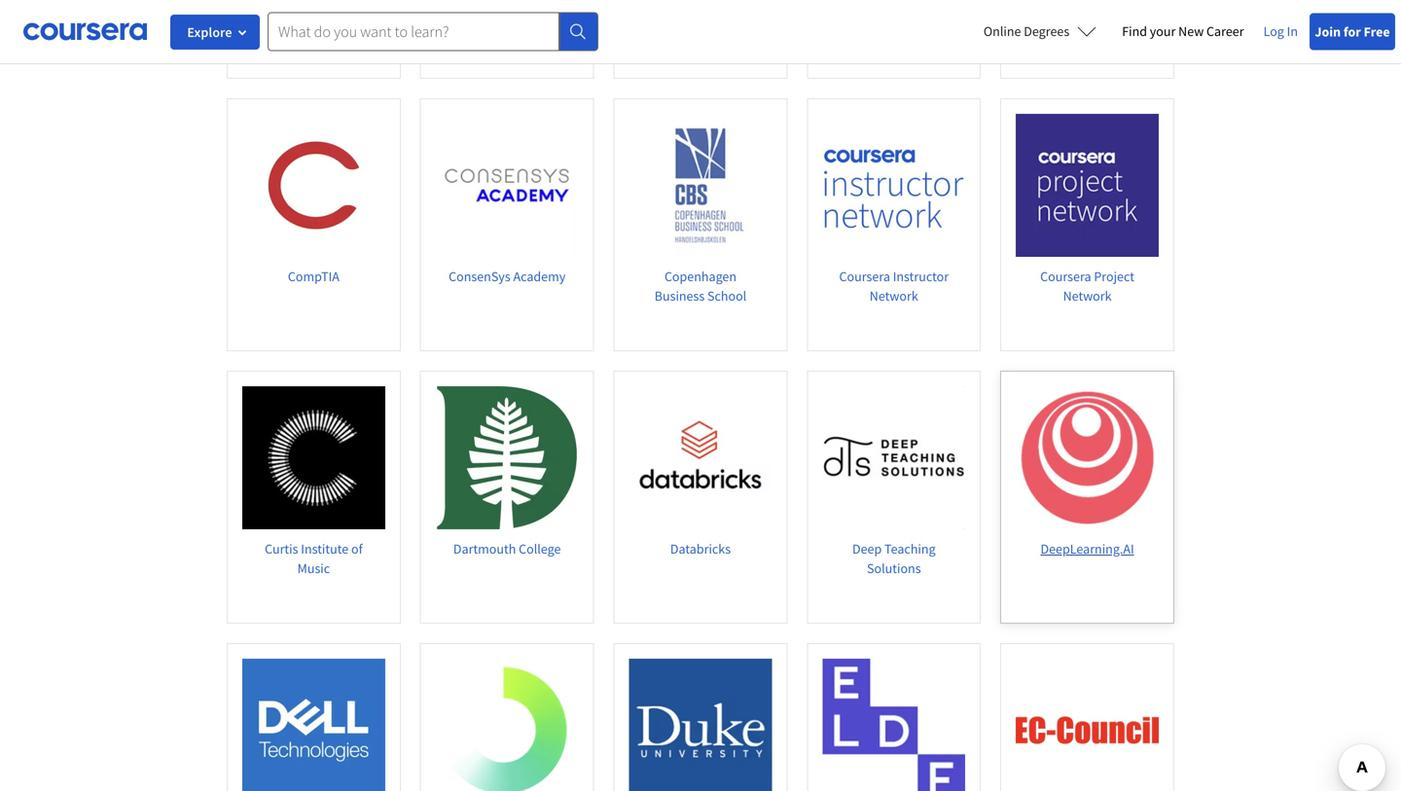 Task type: describe. For each thing, give the bounding box(es) containing it.
solutions
[[867, 559, 921, 577]]

curtis
[[265, 540, 298, 558]]

instructor
[[893, 267, 949, 285]]

What do you want to learn? text field
[[268, 12, 560, 51]]

coursera project network
[[1041, 267, 1135, 304]]

log in link
[[1254, 19, 1308, 43]]

certifications
[[276, 14, 352, 32]]

copenhagen business school logo image
[[629, 114, 772, 257]]

teaching
[[885, 540, 936, 558]]

cisco learning and certifications
[[260, 0, 367, 32]]

coursera instructor network
[[839, 267, 949, 304]]

coursera for coursera instructor network
[[839, 267, 890, 285]]

find your new career link
[[1113, 19, 1254, 44]]

explore
[[187, 23, 232, 41]]

dartmouth college link
[[420, 371, 594, 624]]

free
[[1364, 23, 1390, 40]]

online degrees
[[984, 22, 1070, 40]]

e-learning development fund logo image
[[823, 659, 966, 791]]

academy
[[513, 267, 566, 285]]

and
[[345, 0, 367, 12]]

databricks
[[670, 540, 731, 558]]

business
[[655, 287, 705, 304]]

coursera instructor network link
[[807, 98, 981, 351]]

consensys academy logo image
[[436, 114, 579, 257]]

consensys academy
[[449, 267, 566, 285]]

career
[[1207, 22, 1244, 40]]

databricks logo image
[[629, 386, 772, 529]]

join
[[1315, 23, 1341, 40]]

dartmouth college
[[453, 540, 561, 558]]

copenhagen business school link
[[614, 98, 788, 351]]

deep teaching solutions
[[853, 540, 936, 577]]

deeplearning.ai link
[[1001, 371, 1175, 624]]

deep teaching solutions logo image
[[823, 386, 966, 529]]

join for free
[[1315, 23, 1390, 40]]

curtis institute of music
[[265, 540, 363, 577]]

comptia
[[288, 267, 340, 285]]

dartmouth
[[453, 540, 516, 558]]

comptia link
[[227, 98, 401, 351]]

school
[[708, 287, 747, 304]]

online degrees button
[[968, 10, 1113, 53]]

your
[[1150, 22, 1176, 40]]

consensys academy link
[[420, 98, 594, 351]]

explore button
[[170, 15, 260, 50]]

duke university logo image
[[629, 659, 772, 791]]

online
[[984, 22, 1021, 40]]

curtis institute of music link
[[227, 371, 401, 624]]

in
[[1287, 22, 1298, 40]]

commonwealth
[[1042, 0, 1133, 12]]

coursera image
[[23, 16, 147, 47]]

digital marketing institute logo image
[[436, 659, 579, 791]]



Task type: vqa. For each thing, say whether or not it's contained in the screenshot.
center
no



Task type: locate. For each thing, give the bounding box(es) containing it.
0 horizontal spatial coursera
[[839, 267, 890, 285]]

coursera left 'project'
[[1041, 267, 1092, 285]]

network
[[870, 287, 919, 304], [1063, 287, 1112, 304]]

log in
[[1264, 22, 1298, 40]]

trust
[[1103, 14, 1132, 32]]

coursera inside coursera project network
[[1041, 267, 1092, 285]]

coursera project network link
[[1001, 98, 1175, 351]]

comptia logo image
[[242, 114, 385, 257]]

copenhagen
[[665, 267, 737, 285]]

ec-council logo image
[[1016, 659, 1159, 791]]

coursera instructor network logo image
[[823, 114, 966, 257]]

cisco learning and certifications link
[[227, 0, 401, 79]]

network down instructor
[[870, 287, 919, 304]]

deeplearning.ai logo image
[[1016, 386, 1159, 529]]

find your new career
[[1122, 22, 1244, 40]]

2 network from the left
[[1063, 287, 1112, 304]]

deep
[[853, 540, 882, 558]]

2 coursera from the left
[[1041, 267, 1092, 285]]

for
[[1344, 23, 1361, 40]]

network down 'project'
[[1063, 287, 1112, 304]]

network inside coursera project network
[[1063, 287, 1112, 304]]

network for instructor
[[870, 287, 919, 304]]

network for project
[[1063, 287, 1112, 304]]

1 coursera from the left
[[839, 267, 890, 285]]

coursera inside coursera instructor network
[[839, 267, 890, 285]]

college
[[519, 540, 561, 558]]

network inside coursera instructor network
[[870, 287, 919, 304]]

find
[[1122, 22, 1147, 40]]

log
[[1264, 22, 1285, 40]]

None search field
[[268, 12, 599, 51]]

degrees
[[1024, 22, 1070, 40]]

project
[[1094, 267, 1135, 285]]

education
[[1043, 14, 1101, 32]]

coursera left instructor
[[839, 267, 890, 285]]

learning
[[293, 0, 343, 12]]

dell logo image
[[242, 659, 385, 791]]

institute
[[301, 540, 349, 558]]

1 network from the left
[[870, 287, 919, 304]]

commonwealth education trust link
[[1001, 0, 1175, 79]]

copenhagen business school
[[655, 267, 747, 304]]

deeplearning.ai
[[1041, 540, 1134, 558]]

join for free link
[[1310, 13, 1396, 50]]

databricks link
[[614, 371, 788, 624]]

of
[[351, 540, 363, 558]]

commonwealth education trust
[[1042, 0, 1133, 32]]

consensys
[[449, 267, 511, 285]]

coursera project network logo image
[[1016, 114, 1159, 257]]

coursera
[[839, 267, 890, 285], [1041, 267, 1092, 285]]

new
[[1179, 22, 1204, 40]]

1 horizontal spatial coursera
[[1041, 267, 1092, 285]]

0 horizontal spatial network
[[870, 287, 919, 304]]

coursera for coursera project network
[[1041, 267, 1092, 285]]

dartmouth college logo image
[[436, 386, 579, 529]]

curtis institute of music logo image
[[242, 386, 385, 529]]

music
[[297, 559, 330, 577]]

cisco
[[260, 0, 290, 12]]

1 horizontal spatial network
[[1063, 287, 1112, 304]]

deep teaching solutions link
[[807, 371, 981, 624]]



